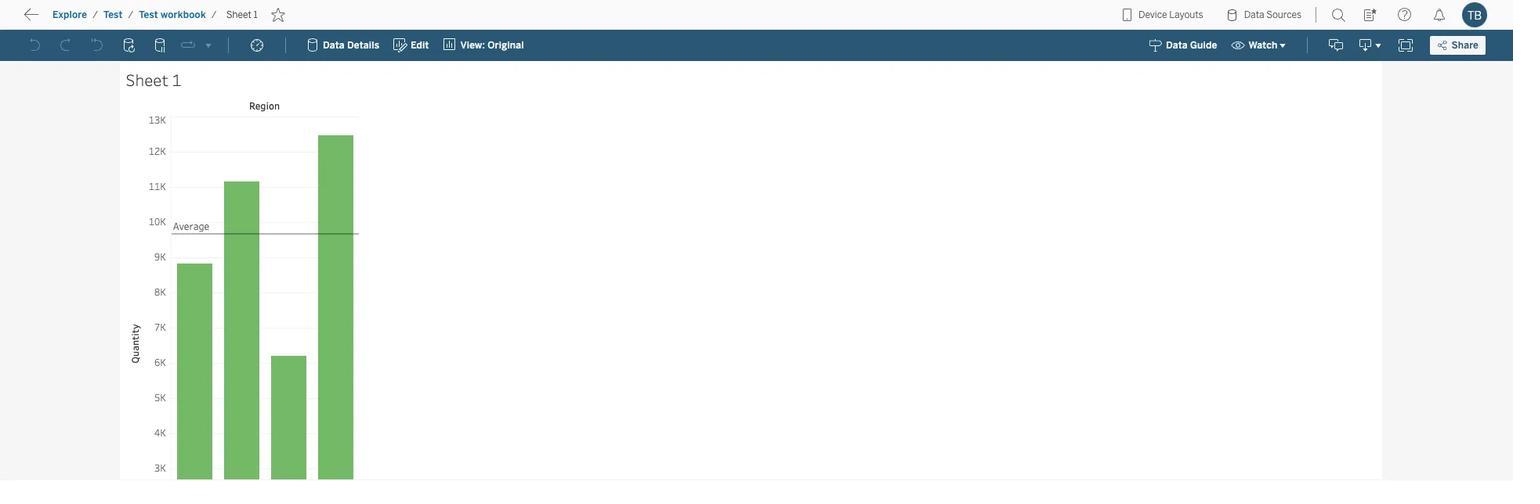 Task type: locate. For each thing, give the bounding box(es) containing it.
test
[[103, 9, 123, 20], [139, 9, 158, 20]]

test link
[[103, 9, 123, 21]]

skip to content link
[[38, 8, 160, 30]]

1 / from the left
[[93, 9, 98, 20]]

/ left sheet
[[211, 9, 217, 20]]

sheet 1
[[226, 9, 258, 20]]

/ right the test link
[[128, 9, 133, 20]]

0 horizontal spatial /
[[93, 9, 98, 20]]

/ left the test link
[[93, 9, 98, 20]]

2 horizontal spatial /
[[211, 9, 217, 20]]

1 horizontal spatial test
[[139, 9, 158, 20]]

2 / from the left
[[128, 9, 133, 20]]

1 horizontal spatial /
[[128, 9, 133, 20]]

explore / test / test workbook /
[[53, 9, 217, 20]]

content
[[86, 12, 135, 27]]

explore
[[53, 9, 87, 20]]

to
[[70, 12, 83, 27]]

/
[[93, 9, 98, 20], [128, 9, 133, 20], [211, 9, 217, 20]]

0 horizontal spatial test
[[103, 9, 123, 20]]



Task type: vqa. For each thing, say whether or not it's contained in the screenshot.
rightmost opportunity owner
no



Task type: describe. For each thing, give the bounding box(es) containing it.
1
[[254, 9, 258, 20]]

skip to content
[[41, 12, 135, 27]]

3 / from the left
[[211, 9, 217, 20]]

test workbook link
[[138, 9, 207, 21]]

explore link
[[52, 9, 88, 21]]

skip
[[41, 12, 67, 27]]

workbook
[[161, 9, 206, 20]]

2 test from the left
[[139, 9, 158, 20]]

sheet
[[226, 9, 251, 20]]

1 test from the left
[[103, 9, 123, 20]]

sheet 1 element
[[221, 9, 262, 20]]



